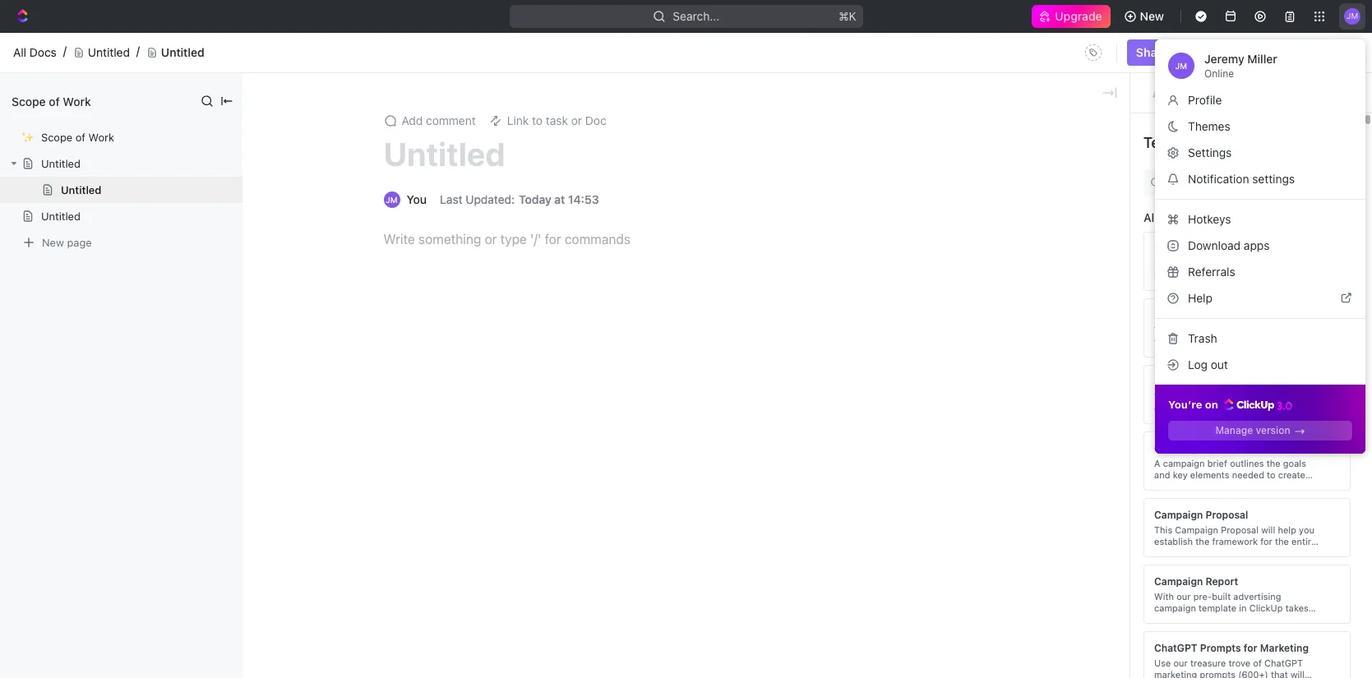 Task type: vqa. For each thing, say whether or not it's contained in the screenshot.
introduction to this template • in coursework
no



Task type: describe. For each thing, give the bounding box(es) containing it.
manage version
[[1216, 424, 1291, 437]]

brand for brand guidelines
[[1155, 309, 1184, 321]]

0 vertical spatial you
[[530, 38, 550, 52]]

log out button
[[1162, 352, 1360, 378]]

1 horizontal spatial to
[[1234, 626, 1242, 636]]

so
[[1155, 626, 1165, 636]]

sidebar navigation
[[0, 58, 246, 679]]

waste
[[1245, 626, 1270, 636]]

work up 'brand book'
[[1154, 220, 1182, 234]]

new page
[[42, 236, 92, 249]]

all templates
[[1144, 210, 1215, 224]]

updated:
[[466, 192, 515, 206]]

log out
[[1189, 358, 1229, 372]]

at
[[555, 192, 565, 206]]

31
[[1068, 348, 1081, 362]]

share
[[1137, 45, 1169, 59]]

new for new page
[[42, 236, 64, 249]]

last
[[440, 192, 463, 206]]

add comment
[[402, 114, 476, 127]]

tree inside the sidebar navigation
[[7, 148, 230, 679]]

jeremy
[[1205, 52, 1245, 66]]

Search... text field
[[1153, 170, 1298, 195]]

kpis
[[1246, 614, 1265, 625]]

notifications?
[[683, 38, 756, 52]]

download
[[1189, 238, 1241, 252]]

team space, , element
[[15, 181, 31, 197]]

favorites
[[13, 100, 57, 113]]

favorites button
[[7, 97, 63, 117]]

campaign brief
[[1155, 442, 1229, 454]]

jeremy miller online
[[1205, 52, 1278, 80]]

search
[[1213, 70, 1251, 84]]

work left updated:
[[426, 193, 453, 207]]

work right favorites
[[63, 94, 91, 108]]

3 row from the top
[[266, 489, 1351, 518]]

templates
[[1161, 210, 1215, 224]]

jm inside dropdown button
[[1347, 11, 1359, 21]]

all for all docs
[[13, 45, 26, 59]]

campaign inside campaign report with our pre-built advertising campaign template in clickup takes care of choosing the kpis to monitor, so you don't have to waste time on it.
[[1155, 575, 1204, 588]]

scope of work up "all templates"
[[1103, 193, 1182, 207]]

you inside campaign report with our pre-built advertising campaign template in clickup takes care of choosing the kpis to monitor, so you don't have to waste time on it.
[[1168, 626, 1183, 636]]

mins for 10
[[1084, 408, 1109, 422]]

campaign for campaign proposal
[[1155, 509, 1204, 521]]

scope of work left updated:
[[375, 193, 453, 207]]

report
[[1206, 575, 1239, 588]]

settings
[[1189, 146, 1232, 160]]

campaign proposal
[[1155, 509, 1249, 521]]

version
[[1256, 424, 1291, 437]]

do
[[512, 38, 527, 52]]

brand for brand book
[[1155, 242, 1184, 255]]

1 column header from the left
[[266, 314, 284, 341]]

space
[[71, 182, 104, 196]]

campaign report with our pre-built advertising campaign template in clickup takes care of choosing the kpis to monitor, so you don't have to waste time on it.
[[1155, 575, 1316, 636]]

⌘k
[[839, 9, 857, 23]]

docs for search docs
[[1254, 70, 1281, 84]]

style
[[1186, 375, 1211, 388]]

proposal
[[1206, 509, 1249, 521]]

time
[[1273, 626, 1291, 636]]

add
[[402, 114, 423, 127]]

settings
[[1253, 172, 1295, 186]]

6 row from the top
[[266, 577, 1351, 607]]

work up space
[[89, 131, 114, 144]]

book
[[1186, 242, 1211, 255]]

guidelines
[[1186, 309, 1237, 321]]

work up "all templates"
[[1154, 193, 1182, 207]]

in
[[1240, 602, 1247, 613]]

download apps
[[1189, 238, 1270, 252]]

referrals button
[[1162, 259, 1360, 285]]

do you want to enable browser notifications? enable hide this
[[512, 38, 861, 52]]

team space
[[39, 182, 104, 196]]

7 row from the top
[[266, 607, 1351, 637]]

projects
[[49, 210, 93, 224]]

prompts
[[1201, 642, 1242, 654]]

trash
[[1189, 331, 1218, 345]]

all for all templates
[[1144, 210, 1158, 224]]

0 vertical spatial on
[[1206, 398, 1219, 411]]

choosing
[[1187, 614, 1227, 625]]

28
[[1068, 378, 1083, 392]]

manage version button
[[1169, 421, 1353, 441]]

template
[[1199, 602, 1237, 613]]

of inside campaign report with our pre-built advertising campaign template in clickup takes care of choosing the kpis to monitor, so you don't have to waste time on it.
[[1176, 614, 1185, 625]]

advertising
[[1234, 591, 1282, 602]]

themes button
[[1162, 114, 1360, 140]]

31 mins ago
[[1068, 348, 1132, 362]]

1 row from the top
[[266, 429, 1351, 459]]

28 mins ago
[[1068, 378, 1134, 392]]

download apps button
[[1162, 233, 1360, 259]]

4 row from the top
[[266, 518, 1351, 548]]

referrals
[[1189, 265, 1236, 279]]

themes
[[1189, 119, 1231, 133]]

10 mins ago
[[1068, 408, 1132, 422]]

search docs
[[1213, 70, 1281, 84]]

browser
[[636, 38, 680, 52]]

enable
[[768, 38, 804, 52]]

ago for 10 mins ago
[[1112, 408, 1132, 422]]



Task type: locate. For each thing, give the bounding box(es) containing it.
clickup
[[1250, 602, 1284, 613]]

scope of work down last at the top of the page
[[375, 220, 453, 234]]

docs
[[29, 45, 57, 59], [276, 70, 303, 84], [1254, 70, 1281, 84]]

new left page
[[42, 236, 64, 249]]

1 vertical spatial new
[[42, 236, 64, 249]]

log
[[1189, 358, 1208, 372]]

1 vertical spatial all
[[1144, 210, 1158, 224]]

team
[[39, 182, 68, 196]]

campaign left proposal
[[1155, 509, 1204, 521]]

2 row from the top
[[266, 459, 1351, 489]]

brand for brand style guide
[[1155, 375, 1184, 388]]

on inside campaign report with our pre-built advertising campaign template in clickup takes care of choosing the kpis to monitor, so you don't have to waste time on it.
[[1294, 626, 1305, 636]]

upgrade link
[[1033, 5, 1111, 28]]

have
[[1211, 626, 1231, 636]]

scope of work up the team space
[[41, 131, 114, 144]]

chatgpt
[[1155, 642, 1198, 654]]

ago
[[1112, 348, 1132, 362], [1114, 378, 1134, 392], [1112, 408, 1132, 422]]

all
[[13, 45, 26, 59], [1144, 210, 1158, 224]]

2 brand from the top
[[1155, 309, 1184, 321]]

settings button
[[1162, 140, 1360, 166]]

2 vertical spatial brand
[[1155, 375, 1184, 388]]

campaign
[[1155, 442, 1204, 454], [1155, 509, 1204, 521], [1155, 575, 1204, 588]]

0 horizontal spatial to
[[582, 38, 593, 52]]

for
[[1244, 642, 1258, 654]]

chatgpt prompts for marketing
[[1155, 642, 1309, 654]]

hide
[[812, 38, 838, 52]]

jm button
[[1340, 3, 1366, 30]]

help button
[[1162, 285, 1360, 312]]

2 horizontal spatial docs
[[1254, 70, 1281, 84]]

you right so
[[1168, 626, 1183, 636]]

0 horizontal spatial jm
[[1176, 61, 1188, 71]]

pre-
[[1194, 591, 1213, 602]]

10 mins ago row
[[266, 400, 1351, 429]]

3 campaign from the top
[[1155, 575, 1204, 588]]

1 vertical spatial brand
[[1155, 309, 1184, 321]]

Search by name... text field
[[1083, 282, 1291, 307]]

14:53
[[568, 192, 599, 206]]

spaces
[[13, 128, 48, 141]]

online
[[1205, 67, 1235, 80]]

column header
[[266, 314, 284, 341], [284, 314, 572, 341], [572, 314, 736, 341], [736, 314, 927, 341], [927, 314, 1059, 341]]

built
[[1213, 591, 1231, 602]]

to
[[582, 38, 593, 52], [1268, 614, 1276, 625], [1234, 626, 1242, 636]]

all docs
[[13, 45, 57, 59]]

0 horizontal spatial you
[[530, 38, 550, 52]]

don't
[[1186, 626, 1208, 636]]

campaign
[[1155, 602, 1197, 613]]

0 horizontal spatial all
[[13, 45, 26, 59]]

manage
[[1216, 424, 1254, 437]]

0 vertical spatial jm
[[1347, 11, 1359, 21]]

0 horizontal spatial new
[[42, 236, 64, 249]]

brand guidelines
[[1155, 309, 1237, 321]]

enable
[[596, 38, 633, 52]]

0 vertical spatial ago
[[1112, 348, 1132, 362]]

docs for all docs
[[29, 45, 57, 59]]

brand down search by name... text box
[[1155, 309, 1184, 321]]

new inside button
[[1141, 9, 1165, 23]]

0 vertical spatial all
[[13, 45, 26, 59]]

new for new
[[1141, 9, 1165, 23]]

notification settings
[[1189, 172, 1295, 186]]

0 vertical spatial campaign
[[1155, 442, 1204, 454]]

3 column header from the left
[[572, 314, 736, 341]]

1 vertical spatial on
[[1294, 626, 1305, 636]]

tree
[[7, 148, 230, 679]]

campaign left brief on the right bottom of page
[[1155, 442, 1204, 454]]

you right do
[[530, 38, 550, 52]]

2 vertical spatial campaign
[[1155, 575, 1204, 588]]

templates
[[1144, 134, 1214, 151]]

hotkeys
[[1189, 212, 1232, 226]]

brand left book
[[1155, 242, 1184, 255]]

row
[[266, 429, 1351, 459], [266, 459, 1351, 489], [266, 489, 1351, 518], [266, 518, 1351, 548], [266, 548, 1351, 577], [266, 577, 1351, 607], [266, 607, 1351, 637], [266, 637, 1351, 666], [266, 666, 1351, 679]]

ago for 31 mins ago
[[1112, 348, 1132, 362]]

5 column header from the left
[[927, 314, 1059, 341]]

miller
[[1248, 52, 1278, 66]]

scope of work up 'spaces'
[[12, 94, 91, 108]]

1 vertical spatial you
[[1168, 626, 1183, 636]]

1 brand from the top
[[1155, 242, 1184, 255]]

1 horizontal spatial you
[[1168, 626, 1183, 636]]

mins right the 31
[[1084, 348, 1109, 362]]

mins right 28
[[1086, 378, 1111, 392]]

cell
[[266, 341, 284, 370], [284, 341, 572, 370], [572, 341, 736, 370], [736, 341, 927, 370], [927, 341, 1059, 370], [1322, 341, 1351, 370], [266, 370, 284, 400], [284, 370, 572, 400], [572, 370, 736, 400], [736, 370, 927, 400], [927, 370, 1059, 400], [266, 400, 284, 429], [284, 400, 572, 429], [572, 400, 736, 429], [736, 400, 927, 429], [927, 400, 1059, 429], [266, 429, 284, 459], [284, 429, 572, 459], [572, 429, 736, 459], [736, 429, 927, 459], [927, 429, 1059, 459], [1059, 429, 1190, 459], [266, 459, 284, 489], [284, 459, 572, 489], [572, 459, 736, 489], [736, 459, 927, 489], [927, 459, 1059, 489], [1059, 459, 1190, 489], [266, 489, 284, 518], [284, 489, 572, 518], [572, 489, 736, 518], [736, 489, 927, 518], [927, 489, 1059, 518], [1059, 489, 1190, 518], [266, 518, 284, 548], [284, 518, 572, 548], [572, 518, 736, 548], [736, 518, 927, 548], [927, 518, 1059, 548], [1059, 518, 1190, 548], [1322, 518, 1351, 548], [266, 548, 284, 577], [284, 548, 572, 577], [572, 548, 736, 577], [736, 548, 927, 577], [927, 548, 1059, 577], [1059, 548, 1190, 577], [266, 577, 284, 607], [284, 577, 572, 607], [572, 577, 736, 607], [736, 577, 927, 607], [927, 577, 1059, 607], [1059, 577, 1190, 607], [1322, 577, 1351, 607], [266, 607, 284, 637], [284, 607, 572, 637], [572, 607, 736, 637], [736, 607, 927, 637], [927, 607, 1059, 637], [1059, 607, 1190, 637], [266, 637, 284, 666], [284, 637, 572, 666], [572, 637, 736, 666], [736, 637, 927, 666], [927, 637, 1059, 666], [1059, 637, 1190, 666], [1322, 637, 1351, 666], [266, 666, 284, 679], [284, 666, 572, 679], [572, 666, 736, 679], [736, 666, 927, 679], [927, 666, 1059, 679], [1059, 666, 1190, 679], [1322, 666, 1351, 679]]

trash button
[[1162, 326, 1360, 352]]

last updated: today at 14:53
[[440, 192, 599, 206]]

0 vertical spatial new
[[1141, 9, 1165, 23]]

scope of work
[[12, 94, 91, 108], [41, 131, 114, 144], [375, 193, 453, 207], [1103, 193, 1182, 207], [375, 220, 453, 234], [1103, 220, 1182, 234]]

10
[[1068, 408, 1081, 422]]

1 horizontal spatial new
[[1141, 9, 1165, 23]]

page
[[67, 236, 92, 249]]

scope
[[12, 94, 46, 108], [41, 131, 73, 144], [375, 193, 409, 207], [1103, 193, 1137, 207], [375, 220, 409, 234], [1103, 220, 1137, 234]]

2 vertical spatial mins
[[1084, 408, 1109, 422]]

1 horizontal spatial docs
[[276, 70, 303, 84]]

with
[[1155, 591, 1175, 602]]

brand style guide
[[1155, 375, 1242, 388]]

5 row from the top
[[266, 548, 1351, 577]]

on down "monitor,"
[[1294, 626, 1305, 636]]

1 vertical spatial mins
[[1086, 378, 1111, 392]]

mins right 10
[[1084, 408, 1109, 422]]

on right you're
[[1206, 398, 1219, 411]]

untitled
[[88, 45, 130, 59], [161, 45, 204, 59], [384, 134, 506, 173], [41, 157, 81, 170], [61, 183, 102, 197], [41, 210, 81, 223]]

scope of work up 'brand book'
[[1103, 220, 1182, 234]]

marketing
[[1261, 642, 1309, 654]]

mins for 28
[[1086, 378, 1111, 392]]

takes
[[1286, 602, 1309, 613]]

all docs link
[[13, 45, 57, 60]]

2 horizontal spatial to
[[1268, 614, 1276, 625]]

0 vertical spatial mins
[[1084, 348, 1109, 362]]

it.
[[1307, 626, 1316, 636]]

docs inside button
[[1254, 70, 1281, 84]]

campaign for campaign brief
[[1155, 442, 1204, 454]]

1 horizontal spatial all
[[1144, 210, 1158, 224]]

notification settings button
[[1162, 166, 1360, 192]]

help
[[1189, 291, 1213, 305]]

today
[[519, 192, 552, 206]]

8 row from the top
[[266, 637, 1351, 666]]

search...
[[673, 9, 720, 23]]

2 vertical spatial to
[[1234, 626, 1242, 636]]

this
[[841, 38, 861, 52]]

0 vertical spatial brand
[[1155, 242, 1184, 255]]

1 vertical spatial to
[[1268, 614, 1276, 625]]

1 vertical spatial ago
[[1114, 378, 1134, 392]]

to right want
[[582, 38, 593, 52]]

1 horizontal spatial on
[[1294, 626, 1305, 636]]

9 row from the top
[[266, 666, 1351, 679]]

want
[[553, 38, 579, 52]]

table
[[266, 314, 1351, 679]]

mins for 31
[[1084, 348, 1109, 362]]

1 vertical spatial campaign
[[1155, 509, 1204, 521]]

brief
[[1206, 442, 1229, 454]]

comment
[[426, 114, 476, 127]]

new up the share
[[1141, 9, 1165, 23]]

you
[[530, 38, 550, 52], [1168, 626, 1183, 636]]

new button
[[1117, 3, 1175, 30]]

2 vertical spatial ago
[[1112, 408, 1132, 422]]

0 horizontal spatial on
[[1206, 398, 1219, 411]]

work down last at the top of the page
[[426, 220, 453, 234]]

sharing
[[1200, 321, 1236, 334]]

ago down 28 mins ago
[[1112, 408, 1132, 422]]

apps
[[1244, 238, 1270, 252]]

28 mins ago row
[[266, 370, 1351, 400]]

search docs button
[[1190, 64, 1291, 90]]

4 column header from the left
[[736, 314, 927, 341]]

ago for 28 mins ago
[[1114, 378, 1134, 392]]

all up favorites
[[13, 45, 26, 59]]

ago up 10 mins ago
[[1114, 378, 1134, 392]]

1 campaign from the top
[[1155, 442, 1204, 454]]

31 mins ago row
[[266, 341, 1351, 370]]

jm
[[1347, 11, 1359, 21], [1176, 61, 1188, 71]]

to down the the
[[1234, 626, 1242, 636]]

table containing 31 mins ago
[[266, 314, 1351, 679]]

1 horizontal spatial jm
[[1347, 11, 1359, 21]]

2 column header from the left
[[284, 314, 572, 341]]

campaign up our
[[1155, 575, 1204, 588]]

ago up 28 mins ago
[[1112, 348, 1132, 362]]

guide
[[1214, 375, 1242, 388]]

new
[[1141, 9, 1165, 23], [42, 236, 64, 249]]

to down clickup at the bottom right of page
[[1268, 614, 1276, 625]]

sharing row
[[266, 314, 1351, 341]]

hotkeys button
[[1162, 206, 1360, 233]]

3 brand from the top
[[1155, 375, 1184, 388]]

work
[[63, 94, 91, 108], [89, 131, 114, 144], [426, 193, 453, 207], [1154, 193, 1182, 207], [426, 220, 453, 234], [1154, 220, 1182, 234]]

all left templates on the top of page
[[1144, 210, 1158, 224]]

tree containing team space
[[7, 148, 230, 679]]

care
[[1155, 614, 1174, 625]]

1 vertical spatial jm
[[1176, 61, 1188, 71]]

notification
[[1189, 172, 1250, 186]]

2 campaign from the top
[[1155, 509, 1204, 521]]

projects link
[[49, 204, 184, 230]]

brand book
[[1155, 242, 1211, 255]]

you're on
[[1169, 398, 1222, 411]]

profile
[[1189, 93, 1223, 107]]

brand up you're
[[1155, 375, 1184, 388]]

0 vertical spatial to
[[582, 38, 593, 52]]

0 horizontal spatial docs
[[29, 45, 57, 59]]



